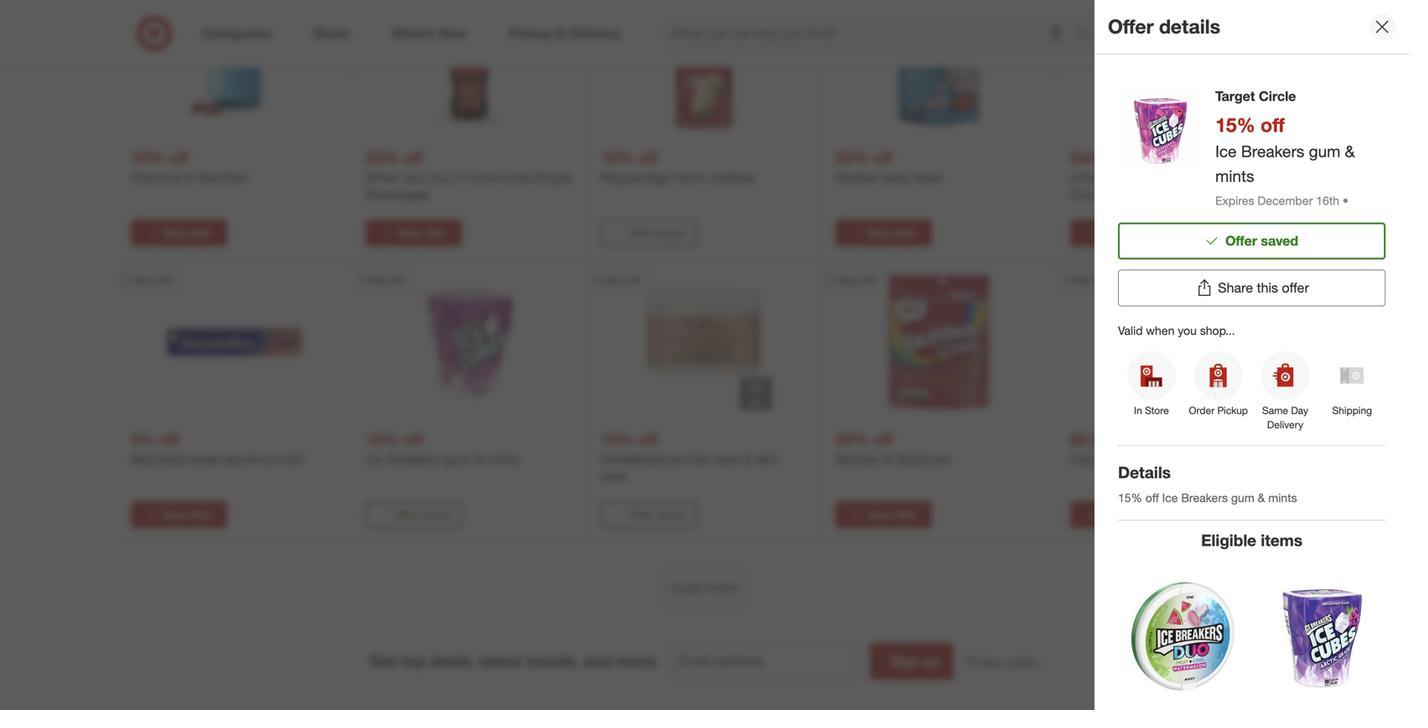Task type: locate. For each thing, give the bounding box(es) containing it.
more up purchase
[[1215, 169, 1246, 186]]

0 vertical spatial more
[[1215, 169, 1246, 186]]

save offer down the "details"
[[1103, 509, 1151, 521]]

save offer button for when
[[366, 220, 462, 247]]

0 horizontal spatial target
[[1123, 148, 1170, 168]]

2 horizontal spatial you
[[1178, 323, 1197, 338]]

save offer button down "skittles"
[[835, 502, 932, 528]]

2 vertical spatial mints
[[1269, 491, 1297, 505]]

offer saved for 15% off sheamoisture hair care & skin care
[[630, 509, 685, 521]]

offer saved for 15% off ice breakers gum & mints
[[395, 509, 450, 521]]

offer for when
[[424, 227, 446, 239]]

target up spend
[[1123, 148, 1170, 168]]

save offer button down the vitamins
[[131, 220, 227, 247]]

same day delivery
[[1262, 404, 1309, 431]]

2 10% from the left
[[601, 148, 634, 168]]

save down command
[[1103, 227, 1126, 239]]

breakers inside 15% off ice breakers gum & mints
[[387, 451, 441, 468]]

1 vertical spatial when
[[1146, 323, 1175, 338]]

10% inside 10% off vitamins & nutrition
[[131, 148, 164, 168]]

1 vertical spatial mints
[[487, 451, 520, 468]]

mints inside 15% off ice breakers gum & mints
[[487, 451, 520, 468]]

ice for 15% off ice breakers gum & mints expires december 16th •
[[1215, 142, 1237, 161]]

ice down the "details"
[[1162, 491, 1178, 505]]

cookies
[[708, 169, 755, 186]]

offer saved button
[[601, 220, 697, 247], [1118, 223, 1386, 259], [366, 502, 462, 528], [601, 502, 697, 528]]

ice right foil
[[366, 451, 384, 468]]

15% inside 15% off sheamoisture hair care & skin care
[[601, 430, 634, 449]]

1 body from the left
[[1101, 451, 1132, 468]]

25% inside 25% off gerber baby food
[[835, 148, 868, 168]]

when
[[366, 169, 401, 186]]

care down sheamoisture
[[601, 468, 627, 484]]

1 vertical spatial gum
[[445, 451, 471, 468]]

off for 15% off ice breakers gum & mints
[[403, 430, 423, 449]]

save offer for target
[[1103, 227, 1151, 239]]

& inside 15% off ice breakers gum & mints expires december 16th •
[[1345, 142, 1355, 161]]

offer saved
[[630, 227, 685, 239], [1226, 233, 1299, 249], [395, 509, 450, 521], [630, 509, 685, 521]]

offer down the "details"
[[1129, 509, 1151, 521]]

save offer down starburst on the bottom of the page
[[868, 509, 916, 521]]

0 horizontal spatial ice
[[366, 451, 384, 468]]

you
[[404, 169, 426, 186], [1107, 169, 1128, 186], [1178, 323, 1197, 338]]

baby
[[882, 169, 911, 186]]

2 horizontal spatial breakers
[[1241, 142, 1305, 161]]

1 vertical spatial more
[[706, 580, 737, 596]]

offer for olay
[[1129, 509, 1151, 521]]

off inside 15% off ice breakers gum & mints
[[403, 430, 423, 449]]

25% off when you buy 2 coca-cola single beverages
[[366, 148, 572, 202]]

you up beverages in the left of the page
[[404, 169, 426, 186]]

policy
[[1008, 654, 1040, 669]]

save offer down command
[[1103, 227, 1151, 239]]

2 25% from the left
[[835, 148, 868, 168]]

valid
[[1118, 323, 1143, 338]]

10% off vitamins & nutrition
[[131, 148, 249, 186]]

save for skittles
[[868, 509, 891, 521]]

offer down pepperidge
[[630, 227, 654, 239]]

2 horizontal spatial gum
[[1309, 142, 1341, 161]]

16th
[[1316, 193, 1340, 208]]

save offer down the vitamins
[[163, 227, 212, 239]]

offer saved down sheamoisture
[[630, 509, 685, 521]]

offer down 15% off ice breakers gum & mints in the left bottom of the page
[[395, 509, 419, 521]]

offer saved down december on the right
[[1226, 233, 1299, 249]]

when up command
[[1070, 169, 1103, 186]]

save offer down baby
[[868, 227, 916, 239]]

offer saved button down 15% off ice breakers gum & mints in the left bottom of the page
[[366, 502, 462, 528]]

save down "skittles"
[[868, 509, 891, 521]]

off inside 15% off sheamoisture hair care & skin care
[[638, 430, 658, 449]]

25%
[[366, 148, 399, 168], [835, 148, 868, 168]]

1 horizontal spatial 10%
[[601, 148, 634, 168]]

mints for 15% off ice breakers gum & mints expires december 16th •
[[1215, 167, 1254, 186]]

offer down starburst on the bottom of the page
[[894, 509, 916, 521]]

buy
[[430, 169, 452, 186]]

you inside get $5 target giftcard when you spend $25 or more on command products purchase
[[1107, 169, 1128, 186]]

more right load
[[706, 580, 737, 596]]

save offer
[[163, 227, 212, 239], [398, 227, 446, 239], [868, 227, 916, 239], [1103, 227, 1151, 239], [163, 509, 212, 521], [868, 509, 916, 521], [1103, 509, 1151, 521]]

off inside the 20% off skittles & starburst
[[873, 430, 893, 449]]

0 vertical spatial ice
[[1215, 142, 1237, 161]]

gum inside 15% off ice breakers gum & mints
[[445, 451, 471, 468]]

pickup
[[1218, 404, 1248, 417]]

1 horizontal spatial when
[[1146, 323, 1175, 338]]

body right olay
[[1101, 451, 1132, 468]]

top
[[401, 652, 426, 671]]

0 vertical spatial gum
[[1309, 142, 1341, 161]]

1 horizontal spatial more
[[1215, 169, 1246, 186]]

1 10% from the left
[[131, 148, 164, 168]]

off for 20% off skittles & starburst
[[873, 430, 893, 449]]

off inside 5% off reynolds wrap aluminum foil
[[159, 430, 179, 449]]

0 vertical spatial breakers
[[1241, 142, 1305, 161]]

order
[[1189, 404, 1215, 417]]

get left the top
[[370, 652, 397, 671]]

mints for 15% off ice breakers gum & mints
[[487, 451, 520, 468]]

save offer for olay
[[1103, 509, 1151, 521]]

target
[[1215, 88, 1255, 104], [1123, 148, 1170, 168]]

details 15% off ice breakers gum & mints
[[1118, 463, 1297, 505]]

15% for 15% off ice breakers gum & mints expires december 16th •
[[1215, 113, 1255, 137]]

off for 15% off sheamoisture hair care & skin care
[[638, 430, 658, 449]]

save offer button for skittles
[[835, 502, 932, 528]]

off inside 10% off pepperidge farm cookies
[[638, 148, 658, 168]]

save offer button down the "details"
[[1070, 502, 1167, 528]]

you left shop...
[[1178, 323, 1197, 338]]

offer saved button for 15% off sheamoisture hair care & skin care
[[601, 502, 697, 528]]

save offer for reynolds
[[163, 509, 212, 521]]

ice up purchase
[[1215, 142, 1237, 161]]

save offer button for vitamins
[[131, 220, 227, 247]]

gum inside 15% off ice breakers gum & mints expires december 16th •
[[1309, 142, 1341, 161]]

10% up pepperidge
[[601, 148, 634, 168]]

offer down products
[[1129, 227, 1151, 239]]

1 horizontal spatial ice
[[1162, 491, 1178, 505]]

when inside dialog
[[1146, 323, 1175, 338]]

save offer for when
[[398, 227, 446, 239]]

save offer button down beverages in the left of the page
[[366, 220, 462, 247]]

when right valid
[[1146, 323, 1175, 338]]

&
[[1345, 142, 1355, 161], [186, 169, 194, 186], [475, 451, 483, 468], [743, 451, 752, 468], [883, 451, 892, 468], [1170, 451, 1179, 468], [1258, 491, 1265, 505]]

mints inside 15% off ice breakers gum & mints expires december 16th •
[[1215, 167, 1254, 186]]

1 horizontal spatial breakers
[[1181, 491, 1228, 505]]

offer
[[1108, 15, 1154, 38], [630, 227, 654, 239], [1226, 233, 1257, 249], [395, 509, 419, 521], [630, 509, 654, 521]]

2 horizontal spatial ice
[[1215, 142, 1237, 161]]

order pickup
[[1189, 404, 1248, 417]]

2 body from the left
[[1183, 451, 1213, 468]]

vitamins
[[131, 169, 182, 186]]

expires
[[1215, 193, 1254, 208]]

sign up button
[[870, 643, 954, 680]]

20% off skittles & starburst
[[835, 430, 951, 468]]

10% for 10% off vitamins & nutrition
[[131, 148, 164, 168]]

saved down farm
[[657, 227, 685, 239]]

saved down 15% off sheamoisture hair care & skin care at the bottom
[[657, 509, 685, 521]]

1 horizontal spatial target
[[1215, 88, 1255, 104]]

2 vertical spatial ice
[[1162, 491, 1178, 505]]

offer saved down 15% off ice breakers gum & mints in the left bottom of the page
[[395, 509, 450, 521]]

mints inside details 15% off ice breakers gum & mints
[[1269, 491, 1297, 505]]

off for 10% off vitamins & nutrition
[[168, 148, 188, 168]]

purchase
[[1194, 186, 1250, 202]]

off inside 25% off gerber baby food
[[873, 148, 893, 168]]

save down baby
[[868, 227, 891, 239]]

0 horizontal spatial you
[[404, 169, 426, 186]]

breakers for 15% off ice breakers gum & mints
[[387, 451, 441, 468]]

save for gerber
[[868, 227, 891, 239]]

1 horizontal spatial 25%
[[835, 148, 868, 168]]

save offer down "wrap"
[[163, 509, 212, 521]]

25% for 25% off when you buy 2 coca-cola single beverages
[[366, 148, 399, 168]]

more inside load more "button"
[[706, 580, 737, 596]]

care right hair
[[713, 451, 739, 468]]

0 horizontal spatial 25%
[[366, 148, 399, 168]]

get for get top deals, latest trends, and more.
[[370, 652, 397, 671]]

save offer button for target
[[1070, 220, 1167, 247]]

offer inside button
[[1282, 280, 1309, 296]]

save offer for vitamins
[[163, 227, 212, 239]]

offer saved button down pepperidge
[[601, 220, 697, 247]]

offer saved button for 10% off pepperidge farm cookies
[[601, 220, 697, 247]]

save for vitamins
[[163, 227, 187, 239]]

$5
[[1102, 148, 1118, 168]]

more inside get $5 target giftcard when you spend $25 or more on command products purchase
[[1215, 169, 1246, 186]]

gum inside details 15% off ice breakers gum & mints
[[1231, 491, 1255, 505]]

offer down baby
[[894, 227, 916, 239]]

save down the reynolds
[[163, 509, 187, 521]]

save down beverages in the left of the page
[[398, 227, 421, 239]]

1 vertical spatial get
[[370, 652, 397, 671]]

0 vertical spatial mints
[[1215, 167, 1254, 186]]

target left 'circle'
[[1215, 88, 1255, 104]]

0 horizontal spatial when
[[1070, 169, 1103, 186]]

get
[[1070, 148, 1097, 168], [370, 652, 397, 671]]

save down the vitamins
[[163, 227, 187, 239]]

0 horizontal spatial get
[[370, 652, 397, 671]]

you down $5
[[1107, 169, 1128, 186]]

saved down december on the right
[[1261, 233, 1299, 249]]

eligible
[[1201, 531, 1257, 550]]

save offer button down baby
[[835, 220, 932, 247]]

off inside 10% off vitamins & nutrition
[[168, 148, 188, 168]]

25% up when
[[366, 148, 399, 168]]

offer
[[189, 227, 212, 239], [424, 227, 446, 239], [894, 227, 916, 239], [1129, 227, 1151, 239], [1282, 280, 1309, 296], [189, 509, 212, 521], [894, 509, 916, 521], [1129, 509, 1151, 521]]

deals,
[[430, 652, 475, 671]]

off inside $0.50 off olay body wash & body lotion
[[1114, 430, 1133, 449]]

gum for 15% off ice breakers gum & mints
[[445, 451, 471, 468]]

offer saved inside dialog
[[1226, 233, 1299, 249]]

sheamoisture
[[601, 451, 684, 468]]

1 horizontal spatial get
[[1070, 148, 1097, 168]]

gerber
[[835, 169, 878, 186]]

25% up gerber
[[835, 148, 868, 168]]

saved for 15% off ice breakers gum & mints
[[422, 509, 450, 521]]

you inside 25% off when you buy 2 coca-cola single beverages
[[404, 169, 426, 186]]

1 horizontal spatial gum
[[1231, 491, 1255, 505]]

get left $5
[[1070, 148, 1097, 168]]

0 horizontal spatial mints
[[487, 451, 520, 468]]

save
[[163, 227, 187, 239], [398, 227, 421, 239], [868, 227, 891, 239], [1103, 227, 1126, 239], [163, 509, 187, 521], [868, 509, 891, 521], [1103, 509, 1126, 521]]

15%
[[1215, 113, 1255, 137], [366, 430, 399, 449], [601, 430, 634, 449], [1118, 491, 1142, 505]]

save offer button down the reynolds
[[131, 502, 227, 528]]

body left lotion
[[1183, 451, 1213, 468]]

offer saved down pepperidge
[[630, 227, 685, 239]]

1 horizontal spatial you
[[1107, 169, 1128, 186]]

olay
[[1070, 451, 1097, 468]]

15% inside 15% off ice breakers gum & mints
[[366, 430, 399, 449]]

offer saved for 10% off pepperidge farm cookies
[[630, 227, 685, 239]]

save down the "details"
[[1103, 509, 1126, 521]]

aluminum
[[224, 451, 282, 468]]

details
[[1159, 15, 1220, 38]]

ice inside 15% off ice breakers gum & mints expires december 16th •
[[1215, 142, 1237, 161]]

off for $0.50 off olay body wash & body lotion
[[1114, 430, 1133, 449]]

15% off ice breakers gum & mints expires december 16th •
[[1215, 113, 1355, 208]]

gum for 15% off ice breakers gum & mints expires december 16th •
[[1309, 142, 1341, 161]]

and
[[583, 652, 612, 671]]

saved down 15% off ice breakers gum & mints in the left bottom of the page
[[422, 509, 450, 521]]

when inside get $5 target giftcard when you spend $25 or more on command products purchase
[[1070, 169, 1103, 186]]

10% inside 10% off pepperidge farm cookies
[[601, 148, 634, 168]]

0 horizontal spatial gum
[[445, 451, 471, 468]]

0 horizontal spatial breakers
[[387, 451, 441, 468]]

offer right this
[[1282, 280, 1309, 296]]

breakers inside 15% off ice breakers gum & mints expires december 16th •
[[1241, 142, 1305, 161]]

1 vertical spatial ice
[[366, 451, 384, 468]]

breakers
[[1241, 142, 1305, 161], [387, 451, 441, 468], [1181, 491, 1228, 505]]

save for olay
[[1103, 509, 1126, 521]]

when
[[1070, 169, 1103, 186], [1146, 323, 1175, 338]]

gum
[[1309, 142, 1341, 161], [445, 451, 471, 468], [1231, 491, 1255, 505]]

None text field
[[673, 643, 856, 680]]

2 horizontal spatial mints
[[1269, 491, 1297, 505]]

beverages
[[366, 186, 429, 202]]

2 vertical spatial breakers
[[1181, 491, 1228, 505]]

on
[[1249, 169, 1264, 186]]

delivery
[[1267, 419, 1304, 431]]

this
[[1257, 280, 1278, 296]]

save for when
[[398, 227, 421, 239]]

off inside 15% off ice breakers gum & mints expires december 16th •
[[1261, 113, 1285, 137]]

ice inside 15% off ice breakers gum & mints
[[366, 451, 384, 468]]

0 horizontal spatial care
[[601, 468, 627, 484]]

save offer down beverages in the left of the page
[[398, 227, 446, 239]]

10% up the vitamins
[[131, 148, 164, 168]]

1 vertical spatial target
[[1123, 148, 1170, 168]]

2 vertical spatial gum
[[1231, 491, 1255, 505]]

offer down nutrition
[[189, 227, 212, 239]]

0 horizontal spatial body
[[1101, 451, 1132, 468]]

offer down beverages in the left of the page
[[424, 227, 446, 239]]

skin
[[755, 451, 779, 468]]

15% inside details 15% off ice breakers gum & mints
[[1118, 491, 1142, 505]]

0 horizontal spatial more
[[706, 580, 737, 596]]

offer down "wrap"
[[189, 509, 212, 521]]

25% inside 25% off when you buy 2 coca-cola single beverages
[[366, 148, 399, 168]]

0 vertical spatial get
[[1070, 148, 1097, 168]]

0 vertical spatial when
[[1070, 169, 1103, 186]]

1 25% from the left
[[366, 148, 399, 168]]

save offer button for reynolds
[[131, 502, 227, 528]]

off
[[1261, 113, 1285, 137], [168, 148, 188, 168], [403, 148, 423, 168], [638, 148, 658, 168], [873, 148, 893, 168], [159, 430, 179, 449], [403, 430, 423, 449], [638, 430, 658, 449], [873, 430, 893, 449], [1114, 430, 1133, 449], [1146, 491, 1159, 505]]

15% inside 15% off ice breakers gum & mints expires december 16th •
[[1215, 113, 1255, 137]]

15% off ice breakers gum & mints
[[366, 430, 520, 468]]

1 vertical spatial breakers
[[387, 451, 441, 468]]

save offer button down command
[[1070, 220, 1167, 247]]

dialog
[[1095, 0, 1409, 710]]

15% for 15% off ice breakers gum & mints
[[366, 430, 399, 449]]

0 horizontal spatial 10%
[[131, 148, 164, 168]]

off inside 25% off when you buy 2 coca-cola single beverages
[[403, 148, 423, 168]]

1 horizontal spatial mints
[[1215, 167, 1254, 186]]

offer saved button down sheamoisture
[[601, 502, 697, 528]]

$0.50 off olay body wash & body lotion
[[1070, 430, 1250, 468]]

ice for 15% off ice breakers gum & mints
[[366, 451, 384, 468]]

1 horizontal spatial body
[[1183, 451, 1213, 468]]

share this offer button
[[1118, 270, 1386, 306]]

$25
[[1173, 169, 1195, 186]]

saved
[[657, 227, 685, 239], [1261, 233, 1299, 249], [422, 509, 450, 521], [657, 509, 685, 521]]

coca-
[[467, 169, 504, 186]]

or
[[1199, 169, 1211, 186]]

offer down sheamoisture
[[630, 509, 654, 521]]

get inside get $5 target giftcard when you spend $25 or more on command products purchase
[[1070, 148, 1097, 168]]



Task type: vqa. For each thing, say whether or not it's contained in the screenshot.
the left 25%
yes



Task type: describe. For each thing, give the bounding box(es) containing it.
off for 25% off when you buy 2 coca-cola single beverages
[[403, 148, 423, 168]]

in
[[1134, 404, 1142, 417]]

starburst
[[895, 451, 951, 468]]

offer left details
[[1108, 15, 1154, 38]]

details
[[1118, 463, 1171, 482]]

privacy policy link
[[967, 653, 1040, 670]]

items
[[1261, 531, 1303, 550]]

save for reynolds
[[163, 509, 187, 521]]

eligible items
[[1201, 531, 1303, 550]]

sign
[[891, 653, 919, 670]]

foil
[[286, 451, 303, 468]]

10% for 10% off pepperidge farm cookies
[[601, 148, 634, 168]]

1 horizontal spatial care
[[713, 451, 739, 468]]

hair
[[687, 451, 710, 468]]

& inside the 20% off skittles & starburst
[[883, 451, 892, 468]]

shipping
[[1332, 404, 1372, 417]]

offer for 15% off sheamoisture hair care & skin care
[[630, 509, 654, 521]]

offer for 15% off ice breakers gum & mints
[[395, 509, 419, 521]]

day
[[1291, 404, 1309, 417]]

offer details
[[1108, 15, 1220, 38]]

& inside 15% off ice breakers gum & mints
[[475, 451, 483, 468]]

offer saved button for 15% off ice breakers gum & mints
[[366, 502, 462, 528]]

spend
[[1132, 169, 1170, 186]]

25% for 25% off gerber baby food
[[835, 148, 868, 168]]

save for target
[[1103, 227, 1126, 239]]

store
[[1145, 404, 1169, 417]]

breakers inside details 15% off ice breakers gum & mints
[[1181, 491, 1228, 505]]

food
[[915, 169, 942, 186]]

load
[[672, 580, 702, 596]]

& inside details 15% off ice breakers gum & mints
[[1258, 491, 1265, 505]]

products
[[1137, 186, 1191, 202]]

0 vertical spatial target
[[1215, 88, 1255, 104]]

get top deals, latest trends, and more.
[[370, 652, 659, 671]]

target circle
[[1215, 88, 1296, 104]]

wrap
[[190, 451, 220, 468]]

latest
[[480, 652, 522, 671]]

offer for vitamins
[[189, 227, 212, 239]]

offer down expires
[[1226, 233, 1257, 249]]

privacy
[[967, 654, 1005, 669]]

offer for reynolds
[[189, 509, 212, 521]]

5% off reynolds wrap aluminum foil
[[131, 430, 303, 468]]

get $5 target giftcard when you spend $25 or more on command products purchase
[[1070, 148, 1264, 202]]

wash
[[1135, 451, 1167, 468]]

off inside details 15% off ice breakers gum & mints
[[1146, 491, 1159, 505]]

offer for target
[[1129, 227, 1151, 239]]

share this offer
[[1218, 280, 1309, 296]]

10% off pepperidge farm cookies
[[601, 148, 755, 186]]

valid when you shop...
[[1118, 323, 1235, 338]]

share
[[1218, 280, 1253, 296]]

& inside 15% off sheamoisture hair care & skin care
[[743, 451, 752, 468]]

saved inside dialog
[[1261, 233, 1299, 249]]

dialog containing offer details
[[1095, 0, 1409, 710]]

off for 25% off gerber baby food
[[873, 148, 893, 168]]

pepperidge
[[601, 169, 671, 186]]

nutrition
[[198, 169, 249, 186]]

get for get $5 target giftcard when you spend $25 or more on command products purchase
[[1070, 148, 1097, 168]]

lotion
[[1217, 451, 1250, 468]]

What can we help you find? suggestions appear below search field
[[662, 15, 1080, 52]]

skittles
[[835, 451, 880, 468]]

load more button
[[661, 569, 748, 606]]

privacy policy
[[967, 654, 1040, 669]]

sign up
[[891, 653, 939, 670]]

off for 5% off reynolds wrap aluminum foil
[[159, 430, 179, 449]]

ice inside details 15% off ice breakers gum & mints
[[1162, 491, 1178, 505]]

breakers for 15% off ice breakers gum & mints expires december 16th •
[[1241, 142, 1305, 161]]

offer for 10% off pepperidge farm cookies
[[630, 227, 654, 239]]

15% off sheamoisture hair care & skin care
[[601, 430, 779, 484]]

you inside dialog
[[1178, 323, 1197, 338]]

25% off gerber baby food
[[835, 148, 942, 186]]

reynolds
[[131, 451, 187, 468]]

search
[[1068, 27, 1108, 43]]

15% for 15% off sheamoisture hair care & skin care
[[601, 430, 634, 449]]

& inside 10% off vitamins & nutrition
[[186, 169, 194, 186]]

off for 10% off pepperidge farm cookies
[[638, 148, 658, 168]]

save offer for gerber
[[868, 227, 916, 239]]

offer for gerber
[[894, 227, 916, 239]]

cola
[[504, 169, 531, 186]]

giftcard
[[1174, 148, 1238, 168]]

circle
[[1259, 88, 1296, 104]]

same
[[1262, 404, 1288, 417]]

$0.50
[[1070, 430, 1109, 449]]

command
[[1070, 186, 1133, 202]]

saved for 15% off sheamoisture hair care & skin care
[[657, 509, 685, 521]]

single
[[535, 169, 572, 186]]

offer for skittles
[[894, 509, 916, 521]]

december
[[1258, 193, 1313, 208]]

trends,
[[526, 652, 579, 671]]

target inside get $5 target giftcard when you spend $25 or more on command products purchase
[[1123, 148, 1170, 168]]

search button
[[1068, 15, 1108, 55]]

farm
[[674, 169, 705, 186]]

saved for 10% off pepperidge farm cookies
[[657, 227, 685, 239]]

20%
[[835, 430, 868, 449]]

up
[[923, 653, 939, 670]]

load more
[[672, 580, 737, 596]]

2
[[456, 169, 463, 186]]

off for 15% off ice breakers gum & mints expires december 16th •
[[1261, 113, 1285, 137]]

offer saved button down expires
[[1118, 223, 1386, 259]]

save offer button for gerber
[[835, 220, 932, 247]]

save offer for skittles
[[868, 509, 916, 521]]

in store
[[1134, 404, 1169, 417]]

& inside $0.50 off olay body wash & body lotion
[[1170, 451, 1179, 468]]

•
[[1343, 193, 1349, 208]]

save offer button for olay
[[1070, 502, 1167, 528]]

more.
[[616, 652, 659, 671]]

5%
[[131, 430, 155, 449]]

shop...
[[1200, 323, 1235, 338]]



